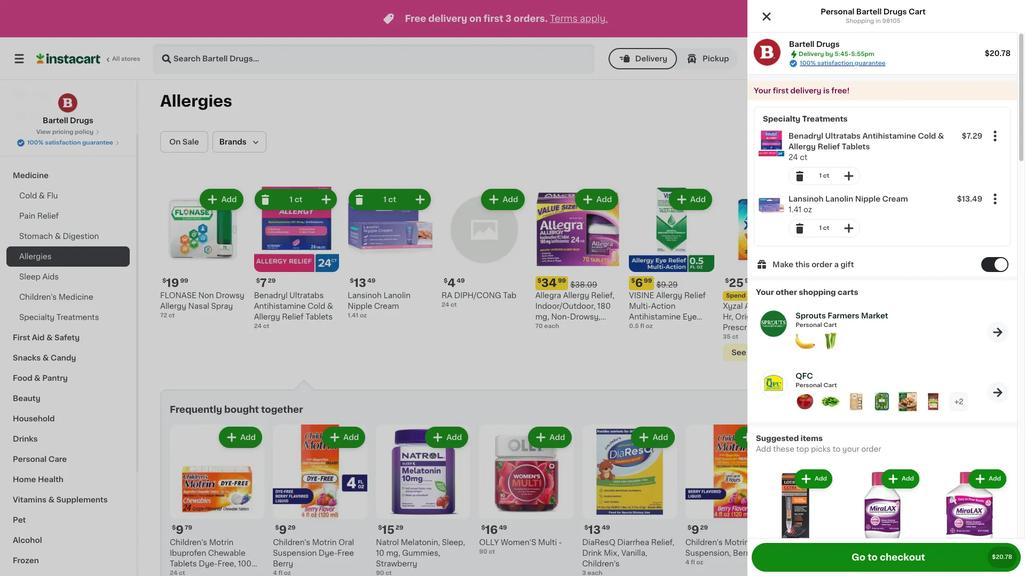 Task type: locate. For each thing, give the bounding box(es) containing it.
1 9 from the left
[[176, 525, 184, 536]]

increment quantity of lansinoh lanolin nipple cream image for remove lansinoh lanolin nipple cream image
[[414, 193, 427, 206]]

cart inside sprouts farmers market personal cart
[[824, 323, 837, 329]]

oral inside children's motrin oral suspension, berry 4 fl oz
[[751, 539, 767, 547]]

1 horizontal spatial see
[[826, 349, 840, 357]]

0 vertical spatial bartell
[[857, 8, 882, 15]]

go to cart element
[[988, 322, 1009, 343], [988, 382, 1009, 404]]

relief,
[[591, 292, 615, 299], [773, 303, 796, 310], [873, 303, 896, 310], [651, 539, 675, 547]]

items in cart element
[[796, 332, 889, 354], [796, 393, 969, 415]]

tablets inside children's motrin ibuprofen chewable tablets dye-free, 100 mg, grape
[[170, 561, 197, 568]]

9 for children's motrin oral suspension, berry
[[692, 525, 700, 536]]

1 vertical spatial benadryl
[[254, 292, 288, 299]]

hr,
[[723, 313, 734, 321], [828, 313, 839, 321]]

delivery left is
[[791, 87, 822, 95]]

relief, inside xyzal allergy relief, 24 hr, original prescription strength 35 ct
[[773, 303, 796, 310]]

stomach
[[19, 233, 53, 240]]

lanolin left ra
[[384, 292, 411, 299]]

melatonin,
[[401, 539, 440, 547]]

1 vertical spatial drugs
[[817, 41, 840, 48]]

motrin inside children's motrin ibuprofen chewable tablets dye-free, 100 mg, grape
[[209, 539, 234, 547]]

spray
[[211, 303, 233, 310]]

first
[[13, 334, 30, 342]]

vitamins
[[13, 497, 46, 504]]

98105 right in
[[883, 18, 901, 24]]

24 ct
[[170, 571, 185, 577], [892, 571, 907, 577]]

24 inside the ra diph/cong tab 24 ct
[[442, 302, 449, 308]]

spend up xyzal
[[726, 293, 746, 299]]

specialty treatments down children's medicine
[[19, 314, 99, 322]]

frozen
[[13, 558, 39, 565]]

free inside limited time offer region
[[405, 14, 426, 23]]

hr, down xyzal
[[723, 313, 734, 321]]

90
[[479, 550, 488, 555], [376, 571, 384, 577]]

1 vertical spatial free
[[338, 550, 354, 558]]

$ inside $ 19 99
[[162, 278, 166, 284]]

allergy up action
[[656, 292, 683, 299]]

motrin inside children's motrin oral suspension dye-free berry 4 fl oz
[[312, 539, 337, 547]]

berry down the suspension
[[273, 561, 293, 568]]

1 vertical spatial 13
[[589, 525, 601, 536]]

cart inside personal bartell drugs cart shopping in 98105
[[909, 8, 926, 15]]

organic banana image
[[796, 332, 815, 351]]

product group
[[160, 187, 246, 320], [254, 187, 339, 331], [348, 187, 433, 320], [442, 187, 527, 310], [536, 187, 621, 332], [629, 187, 715, 332], [723, 187, 809, 362], [817, 187, 902, 362], [911, 187, 996, 320], [170, 425, 264, 577], [273, 425, 368, 577], [376, 425, 471, 577], [479, 425, 574, 557], [582, 425, 677, 577], [686, 425, 780, 568], [789, 425, 883, 577], [892, 425, 987, 577], [756, 468, 835, 577], [843, 468, 922, 577], [930, 468, 1009, 577]]

1 horizontal spatial increment quantity of lansinoh lanolin nipple cream image
[[843, 222, 856, 235]]

2 9 from the left
[[279, 525, 287, 536]]

ct left grape
[[179, 571, 185, 577]]

49 for olly
[[499, 525, 507, 531]]

remove benadryl ultratabs antihistamine cold & allergy relief tablets image for increment quantity of benadryl ultratabs antihistamine cold & allergy relief tablets image
[[794, 170, 807, 183]]

multi-
[[629, 303, 651, 310], [931, 539, 953, 547]]

other items in cart note
[[950, 393, 969, 412]]

3 inside limited time offer region
[[506, 14, 512, 23]]

indoor/outdoor, up non-
[[536, 303, 596, 310]]

bartell drugs up 100% satisfaction guarantee link
[[789, 41, 840, 48]]

1 24 ct from the left
[[170, 571, 185, 577]]

0 vertical spatial dye-
[[319, 550, 338, 558]]

1 hr, from the left
[[723, 313, 734, 321]]

see for 21
[[826, 349, 840, 357]]

allegra inside $ 34 99 $38.09 allegra allergy relief, indoor/outdoor, 180 mg, non-drowsy, tablets, value size
[[536, 292, 561, 299]]

99 up flonase
[[180, 278, 188, 284]]

oral left natrol
[[339, 539, 354, 547]]

4 inside children's motrin oral suspension dye-free berry 4 fl oz
[[273, 571, 277, 577]]

1 product group from the top
[[755, 127, 1011, 190]]

2 save from the left
[[856, 293, 870, 299]]

$9.29 inside $6.99 original price: $9.29 element
[[657, 281, 678, 289]]

your down 98105 popup button
[[754, 87, 772, 95]]

view
[[36, 129, 51, 135]]

to right go
[[868, 554, 878, 562]]

children's up the suspension
[[273, 539, 310, 547]]

29 for children's motrin oral suspension dye-free berry
[[288, 525, 296, 531]]

2 $3 from the left
[[872, 293, 879, 299]]

1 vertical spatial $ 13 49
[[585, 525, 610, 536]]

nipple
[[856, 195, 881, 203], [348, 303, 372, 310]]

4 inside $ 7 99 $9.29 tylenol pain + fever relief medicine, bubble gum 4 fl oz
[[789, 571, 793, 577]]

ra
[[442, 292, 453, 299]]

relief, for diaresq diarrhea relief, drink mix, vanilla, children's
[[651, 539, 675, 547]]

see eligible items for 21
[[826, 349, 894, 357]]

items for 21
[[872, 349, 894, 357]]

+
[[955, 398, 959, 406], [844, 539, 849, 547]]

1 ct right remove lansinoh lanolin nipple cream icon
[[820, 225, 830, 231]]

$ inside $ 15 29
[[378, 525, 382, 531]]

aid
[[32, 334, 45, 342]]

product group
[[755, 127, 1011, 190], [755, 190, 1011, 242]]

1 horizontal spatial motrin
[[312, 539, 337, 547]]

2 horizontal spatial bartell
[[857, 8, 882, 15]]

1 vertical spatial order
[[862, 446, 882, 453]]

1 horizontal spatial 13
[[589, 525, 601, 536]]

specialty up aid
[[19, 314, 55, 322]]

2 $30, from the left
[[841, 293, 855, 299]]

0 horizontal spatial eligible
[[748, 349, 776, 357]]

free inside children's motrin oral suspension dye-free berry 4 fl oz
[[338, 550, 354, 558]]

5:45- up 100% satisfaction guarantee link
[[835, 51, 852, 57]]

go to checkout
[[852, 554, 926, 562]]

$9.29 up action
[[657, 281, 678, 289]]

1 vertical spatial 98105
[[768, 54, 793, 62]]

instacart logo image
[[36, 52, 100, 65]]

7 inside $ 7 99 $9.29 tylenol pain + fever relief medicine, bubble gum 4 fl oz
[[795, 525, 802, 536]]

see eligible items button for 25
[[723, 344, 809, 362]]

oral left tylenol
[[751, 539, 767, 547]]

2 horizontal spatial antihistamine
[[863, 132, 916, 140]]

section containing 9
[[160, 390, 1002, 577]]

24 down $ 7 29
[[254, 324, 262, 329]]

$ 13 49 for lansinoh lanolin nipple cream
[[350, 278, 376, 289]]

remove benadryl ultratabs antihistamine cold & allergy relief tablets image
[[794, 170, 807, 183], [259, 193, 272, 206]]

specialty
[[763, 115, 801, 123], [19, 314, 55, 322]]

0 horizontal spatial 2
[[959, 398, 964, 406]]

99 for 7
[[803, 525, 811, 531]]

99 for 25
[[745, 278, 753, 284]]

children's up ibuprofen
[[170, 539, 207, 547]]

99 for 19
[[180, 278, 188, 284]]

care
[[48, 456, 67, 464]]

1 horizontal spatial mg,
[[536, 313, 550, 321]]

tablets
[[842, 143, 870, 151], [306, 313, 333, 321], [170, 561, 197, 568]]

0 vertical spatial 180
[[598, 303, 611, 310]]

$34.99 original price: $38.09 element
[[536, 277, 621, 290]]

items in cart element for market
[[796, 332, 889, 354]]

5:55pm up 100% satisfaction guarantee link
[[852, 51, 875, 57]]

1.41
[[789, 206, 802, 214], [348, 313, 359, 319]]

+ inside $ 7 99 $9.29 tylenol pain + fever relief medicine, bubble gum 4 fl oz
[[844, 539, 849, 547]]

1 ct right remove lansinoh lanolin nipple cream image
[[383, 196, 396, 204]]

allergy down $ 7 29
[[254, 313, 280, 321]]

2 see from the left
[[826, 349, 840, 357]]

2 button
[[961, 46, 1005, 72]]

relief, up market
[[873, 303, 896, 310]]

1 horizontal spatial benadryl
[[789, 132, 824, 140]]

each down the drink
[[588, 571, 603, 577]]

increment quantity of benadryl ultratabs antihistamine cold & allergy relief tablets image
[[320, 193, 333, 206]]

treatments
[[803, 115, 848, 123], [56, 314, 99, 322]]

candy
[[51, 355, 76, 362]]

fl down gum
[[794, 571, 798, 577]]

relief, inside diaresq diarrhea relief, drink mix, vanilla, children's 3 each
[[651, 539, 675, 547]]

1 right remove lansinoh lanolin nipple cream icon
[[820, 225, 822, 231]]

sale
[[183, 138, 199, 146]]

ct down diarrheal
[[901, 571, 907, 577]]

1 see eligible items button from the left
[[723, 344, 809, 362]]

0 vertical spatial 100%
[[800, 60, 816, 66]]

5:45- down personal bartell drugs cart shopping in 98105
[[894, 54, 916, 62]]

allegra inside 'allegra allergy relief, 24 hr, indoor/outdoor, 180 mg, gelcaps 24 ct'
[[817, 303, 843, 310]]

0 horizontal spatial order
[[812, 261, 833, 269]]

24 ct for 15
[[892, 571, 907, 577]]

$30, for 21
[[841, 293, 855, 299]]

99 for 34
[[558, 278, 566, 284]]

1 vertical spatial remove benadryl ultratabs antihistamine cold & allergy relief tablets image
[[259, 193, 272, 206]]

children's medicine
[[19, 294, 93, 301]]

1 go to cart image from the top
[[992, 326, 1005, 339]]

0 vertical spatial 98105
[[883, 18, 901, 24]]

3 motrin from the left
[[725, 539, 749, 547]]

0 horizontal spatial berry
[[273, 561, 293, 568]]

2 see eligible items button from the left
[[817, 344, 902, 362]]

99 right 6
[[644, 278, 652, 284]]

0 horizontal spatial 24 ct
[[170, 571, 185, 577]]

1 15 from the left
[[382, 525, 395, 536]]

oz inside children's motrin oral suspension dye-free berry 4 fl oz
[[284, 571, 291, 577]]

each
[[544, 324, 559, 329], [588, 571, 603, 577]]

increment quantity of lansinoh lanolin nipple cream image
[[414, 193, 427, 206], [843, 222, 856, 235]]

allergy down flonase
[[160, 303, 186, 310]]

strength
[[771, 324, 803, 332]]

24 right organic banana "image"
[[817, 334, 825, 340]]

product group containing 25
[[723, 187, 809, 362]]

see for 25
[[732, 349, 747, 357]]

98105 inside popup button
[[768, 54, 793, 62]]

0 vertical spatial $9.29
[[657, 281, 678, 289]]

relief, down "other"
[[773, 303, 796, 310]]

$3
[[778, 293, 786, 299], [872, 293, 879, 299]]

100% down view
[[27, 140, 44, 146]]

0 vertical spatial allegra
[[536, 292, 561, 299]]

7
[[260, 278, 267, 289], [795, 525, 802, 536]]

medicine
[[13, 172, 49, 179], [59, 294, 93, 301], [928, 561, 962, 568]]

None search field
[[153, 44, 595, 74]]

drink
[[582, 550, 602, 558]]

2
[[988, 55, 993, 62], [959, 398, 964, 406]]

allegra down 34
[[536, 292, 561, 299]]

berry right the suspension,
[[733, 550, 754, 558]]

1 for remove benadryl ultratabs antihistamine cold & allergy relief tablets icon corresponding to increment quantity of benadryl ultratabs antihistamine cold & allergy relief tablets image
[[820, 173, 822, 179]]

25
[[729, 278, 744, 289]]

cold
[[918, 132, 937, 140], [19, 192, 37, 200], [308, 303, 325, 310]]

15 up natrol
[[382, 525, 395, 536]]

spend $30, save $3
[[726, 293, 786, 299], [820, 293, 879, 299]]

99 right 34
[[558, 278, 566, 284]]

children's for children's motrin oral suspension, berry 4 fl oz
[[686, 539, 723, 547]]

save up xyzal allergy relief, 24 hr, original prescription strength 35 ct
[[762, 293, 776, 299]]

1 spend $30, save $3 from the left
[[726, 293, 786, 299]]

0 horizontal spatial 90
[[376, 571, 384, 577]]

24 ct left grape
[[170, 571, 185, 577]]

0 horizontal spatial 98105
[[768, 54, 793, 62]]

original
[[736, 313, 765, 321]]

motrin for suspension,
[[725, 539, 749, 547]]

1 go to cart element from the top
[[988, 322, 1009, 343]]

delivery by 5:45-5:55pm
[[799, 51, 875, 57], [845, 54, 948, 62]]

clio clio vanilla greek yogurt bars image
[[847, 393, 867, 412]]

olly
[[479, 539, 499, 547]]

ct inside olly women's multi - 90 ct
[[489, 550, 495, 555]]

1 horizontal spatial remove benadryl ultratabs antihistamine cold & allergy relief tablets image
[[794, 170, 807, 183]]

is
[[824, 87, 830, 95]]

19 up flonase
[[166, 278, 179, 289]]

carts
[[838, 289, 859, 296]]

indoor/outdoor, inside 'allegra allergy relief, 24 hr, indoor/outdoor, 180 mg, gelcaps 24 ct'
[[841, 313, 901, 321]]

1 see eligible items from the left
[[732, 349, 800, 357]]

3 9 from the left
[[692, 525, 700, 536]]

see eligible items button down xyzal allergy relief, 24 hr, original prescription strength 35 ct
[[723, 344, 809, 362]]

eligible down prescription
[[748, 349, 776, 357]]

product group up lansinoh lanolin nipple cream button
[[755, 127, 1011, 190]]

section
[[160, 390, 1002, 577]]

49 for ra
[[457, 278, 465, 284]]

2 items in cart element from the top
[[796, 393, 969, 415]]

1 for remove lansinoh lanolin nipple cream icon
[[820, 225, 822, 231]]

90 down strawberry
[[376, 571, 384, 577]]

treatments up first aid & safety link
[[56, 314, 99, 322]]

$ 15 29
[[378, 525, 404, 536]]

24 right benadryl ultratabs antihistamine cold & allergy relief tablets image
[[789, 154, 798, 161]]

1 for remove lansinoh lanolin nipple cream image
[[383, 196, 387, 204]]

49
[[457, 278, 465, 284], [368, 278, 376, 284], [499, 525, 507, 531], [602, 525, 610, 531]]

drugs up delivery by 5:45-5:55pm link
[[884, 8, 907, 15]]

99 inside $ 25 99
[[745, 278, 753, 284]]

29 inside $ 15 29
[[396, 525, 404, 531]]

order left a
[[812, 261, 833, 269]]

ct down ra
[[451, 302, 457, 308]]

2 hr, from the left
[[828, 313, 839, 321]]

product group containing lansinoh lanolin nipple cream
[[755, 190, 1011, 242]]

marie callender's chicken pot pie, frozen meal image
[[899, 393, 918, 412]]

4 inside children's motrin oral suspension, berry 4 fl oz
[[686, 560, 690, 566]]

mg, inside 'allegra allergy relief, 24 hr, indoor/outdoor, 180 mg, gelcaps 24 ct'
[[832, 324, 846, 332]]

$3 up xyzal allergy relief, 24 hr, original prescription strength 35 ct
[[778, 293, 786, 299]]

remove benadryl ultratabs antihistamine cold & allergy relief tablets image for increment quantity of benadryl ultratabs antihistamine cold & allergy relief tablets icon
[[259, 193, 272, 206]]

product group down increment quantity of benadryl ultratabs antihistamine cold & allergy relief tablets image
[[755, 190, 1011, 242]]

19 inside $ 21 19
[[837, 278, 843, 284]]

see eligible items button down gelcaps
[[817, 344, 902, 362]]

2 spend $30, save $3 from the left
[[820, 293, 879, 299]]

0 horizontal spatial mg,
[[386, 550, 400, 558]]

sleep aids
[[19, 273, 59, 281]]

2 24 ct from the left
[[892, 571, 907, 577]]

satisfaction up free!
[[818, 60, 854, 66]]

99 inside $ 7 99 $9.29 tylenol pain + fever relief medicine, bubble gum 4 fl oz
[[803, 525, 811, 531]]

49 inside $ 4 49
[[457, 278, 465, 284]]

pain
[[19, 213, 35, 220], [826, 539, 843, 547]]

13 inside item carousel region
[[589, 525, 601, 536]]

+ left fever
[[844, 539, 849, 547]]

1 vertical spatial cream
[[374, 303, 399, 310]]

1 save from the left
[[762, 293, 776, 299]]

benadryl right benadryl ultratabs antihistamine cold & allergy relief tablets image
[[789, 132, 824, 140]]

24 inside product group
[[789, 154, 798, 161]]

0 vertical spatial cart
[[909, 8, 926, 15]]

items for 25
[[778, 349, 800, 357]]

$ 15 imodium multi- symptom relief anti- diarrheal medicine caplets
[[892, 525, 972, 577]]

0 horizontal spatial +
[[844, 539, 849, 547]]

1 left increment quantity of benadryl ultratabs antihistamine cold & allergy relief tablets image
[[820, 173, 822, 179]]

pain inside $ 7 99 $9.29 tylenol pain + fever relief medicine, bubble gum 4 fl oz
[[826, 539, 843, 547]]

go to cart image
[[992, 326, 1005, 339], [992, 386, 1005, 399]]

non
[[198, 292, 214, 299]]

1 horizontal spatial delivery
[[791, 87, 822, 95]]

sleep aids link
[[6, 267, 130, 287]]

0 vertical spatial multi-
[[629, 303, 651, 310]]

motrin up the suspension,
[[725, 539, 749, 547]]

2 vertical spatial bartell
[[43, 117, 68, 124]]

0 horizontal spatial allegra
[[536, 292, 561, 299]]

0 vertical spatial specialty treatments
[[763, 115, 848, 123]]

1 horizontal spatial 24 ct
[[892, 571, 907, 577]]

0 horizontal spatial benadryl ultratabs antihistamine cold & allergy relief tablets 24 ct
[[254, 292, 333, 329]]

guarantee down the policy
[[82, 140, 113, 146]]

1 horizontal spatial +
[[955, 398, 959, 406]]

relief, for xyzal allergy relief, 24 hr, original prescription strength
[[773, 303, 796, 310]]

29
[[268, 278, 276, 284], [288, 525, 296, 531], [396, 525, 404, 531], [701, 525, 708, 531]]

bartell up pricing
[[43, 117, 68, 124]]

1 for increment quantity of benadryl ultratabs antihistamine cold & allergy relief tablets icon remove benadryl ultratabs antihistamine cold & allergy relief tablets icon
[[290, 196, 293, 204]]

product group containing 16
[[479, 425, 574, 557]]

24 down ra
[[442, 302, 449, 308]]

suspension,
[[686, 550, 731, 558]]

1 spend from the left
[[726, 293, 746, 299]]

your for your first delivery is free!
[[754, 87, 772, 95]]

hr, inside xyzal allergy relief, 24 hr, original prescription strength 35 ct
[[723, 313, 734, 321]]

children's inside children's motrin oral suspension dye-free berry 4 fl oz
[[273, 539, 310, 547]]

0 vertical spatial allergies
[[160, 93, 232, 109]]

multi
[[538, 539, 557, 547]]

sleep,
[[442, 539, 465, 547]]

1 $30, from the left
[[747, 293, 761, 299]]

70
[[536, 324, 543, 329]]

1 vertical spatial lanolin
[[384, 292, 411, 299]]

organic - apples - honeycrisp image
[[796, 393, 815, 412]]

1 horizontal spatial each
[[588, 571, 603, 577]]

98105 up your first delivery is free!
[[768, 54, 793, 62]]

1 items in cart element from the top
[[796, 332, 889, 354]]

each inside diaresq diarrhea relief, drink mix, vanilla, children's 3 each
[[588, 571, 603, 577]]

99 inside $ 34 99 $38.09 allegra allergy relief, indoor/outdoor, 180 mg, non-drowsy, tablets, value size
[[558, 278, 566, 284]]

items down gelcaps
[[872, 349, 894, 357]]

service type group
[[609, 48, 738, 69]]

0 horizontal spatial nipple
[[348, 303, 372, 310]]

your for your other shopping carts
[[756, 289, 774, 296]]

99 inside $ 6 99
[[644, 278, 652, 284]]

1 horizontal spatial 2
[[988, 55, 993, 62]]

go to cart image for cart
[[992, 386, 1005, 399]]

0 vertical spatial guarantee
[[855, 60, 886, 66]]

2 horizontal spatial medicine
[[928, 561, 962, 568]]

fl right 0.5
[[641, 324, 645, 329]]

allergy up original
[[745, 303, 771, 310]]

2 see eligible items from the left
[[826, 349, 894, 357]]

drowsy
[[216, 292, 245, 299]]

1 horizontal spatial lanolin
[[826, 195, 854, 203]]

1 horizontal spatial berry
[[733, 550, 754, 558]]

children's inside children's motrin ibuprofen chewable tablets dye-free, 100 mg, grape
[[170, 539, 207, 547]]

1 horizontal spatial lansinoh lanolin nipple cream 1.41 oz
[[789, 195, 908, 214]]

100%
[[800, 60, 816, 66], [27, 140, 44, 146]]

save up market
[[856, 293, 870, 299]]

items in cart element containing +
[[796, 393, 969, 415]]

1 vertical spatial 1.41
[[348, 313, 359, 319]]

pantry
[[42, 375, 68, 382]]

spend $30, save $3 for 25
[[726, 293, 786, 299]]

0 horizontal spatial save
[[762, 293, 776, 299]]

motrin inside children's motrin oral suspension, berry 4 fl oz
[[725, 539, 749, 547]]

3 down the drink
[[582, 571, 586, 577]]

1 vertical spatial +
[[844, 539, 849, 547]]

4
[[448, 278, 456, 289], [686, 560, 690, 566], [273, 571, 277, 577], [789, 571, 793, 577]]

0 horizontal spatial to
[[833, 446, 841, 453]]

0 vertical spatial $ 13 49
[[350, 278, 376, 289]]

2 oral from the left
[[751, 539, 767, 547]]

0 vertical spatial cold
[[918, 132, 937, 140]]

qfc personal cart
[[796, 373, 837, 389]]

relief inside $ 7 99 $9.29 tylenol pain + fever relief medicine, bubble gum 4 fl oz
[[789, 550, 810, 558]]

bartell drugs up view pricing policy link
[[43, 117, 93, 124]]

15 for 15
[[382, 525, 395, 536]]

1 $3 from the left
[[778, 293, 786, 299]]

items
[[778, 349, 800, 357], [872, 349, 894, 357], [801, 435, 823, 443]]

0 horizontal spatial $ 13 49
[[350, 278, 376, 289]]

motrin for suspension
[[312, 539, 337, 547]]

1 $ 9 29 from the left
[[275, 525, 296, 536]]

drugs up the policy
[[70, 117, 93, 124]]

5:55pm
[[852, 51, 875, 57], [916, 54, 948, 62]]

spend down 21
[[820, 293, 840, 299]]

1 vertical spatial indoor/outdoor,
[[841, 313, 901, 321]]

product group containing 4
[[442, 187, 527, 310]]

$ 13 49 for diaresq diarrhea relief, drink mix, vanilla, children's
[[585, 525, 610, 536]]

+ 2
[[955, 398, 964, 406]]

relief
[[818, 143, 840, 151], [37, 213, 59, 220], [685, 292, 706, 299], [282, 313, 304, 321], [789, 550, 810, 558], [931, 550, 952, 558]]

picks
[[811, 446, 831, 453]]

children's inside children's motrin oral suspension, berry 4 fl oz
[[686, 539, 723, 547]]

100% satisfaction guarantee link
[[800, 59, 886, 68]]

1 vertical spatial 180
[[817, 324, 830, 332]]

eligible for 25
[[748, 349, 776, 357]]

mg, inside natrol melatonin, sleep, 10 mg, gummies, strawberry 90 ct
[[386, 550, 400, 558]]

oral for children's motrin oral suspension dye-free berry
[[339, 539, 354, 547]]

2 product group from the top
[[755, 190, 1011, 242]]

bartell up shopping
[[857, 8, 882, 15]]

1 horizontal spatial eligible
[[842, 349, 870, 357]]

oz inside children's motrin oral suspension, berry 4 fl oz
[[697, 560, 704, 566]]

multi- inside $ 15 imodium multi- symptom relief anti- diarrheal medicine caplets
[[931, 539, 953, 547]]

go to cart element for cart
[[988, 382, 1009, 404]]

free
[[405, 14, 426, 23], [338, 550, 354, 558]]

drowsy,
[[570, 313, 601, 321]]

bubble
[[851, 550, 878, 558]]

13 for diaresq diarrhea relief, drink mix, vanilla, children's
[[589, 525, 601, 536]]

24
[[789, 154, 798, 161], [442, 302, 449, 308], [798, 303, 808, 310], [817, 313, 826, 321], [254, 324, 262, 329], [817, 334, 825, 340], [170, 571, 178, 577], [892, 571, 900, 577]]

allegra up farmers
[[817, 303, 843, 310]]

1 vertical spatial 100%
[[27, 140, 44, 146]]

relief, inside 'allegra allergy relief, 24 hr, indoor/outdoor, 180 mg, gelcaps 24 ct'
[[873, 303, 896, 310]]

value
[[566, 324, 587, 332]]

diarrheal
[[892, 561, 926, 568]]

2 inside button
[[988, 55, 993, 62]]

2 eligible from the left
[[842, 349, 870, 357]]

green jalapeño pepper image
[[822, 393, 841, 412]]

oral inside children's motrin oral suspension dye-free berry 4 fl oz
[[339, 539, 354, 547]]

mg, down farmers
[[832, 324, 846, 332]]

0 vertical spatial +
[[955, 398, 959, 406]]

None field
[[987, 128, 1004, 145], [987, 191, 1004, 208], [987, 128, 1004, 145], [987, 191, 1004, 208]]

remove lansinoh lanolin nipple cream image
[[794, 222, 807, 235]]

$ 13 49 inside item carousel region
[[585, 525, 610, 536]]

lanolin
[[826, 195, 854, 203], [384, 292, 411, 299]]

size
[[589, 324, 604, 332]]

bought
[[224, 406, 259, 414]]

0 vertical spatial ultratabs
[[826, 132, 861, 140]]

2 vertical spatial cart
[[824, 383, 837, 389]]

ct down olly
[[489, 550, 495, 555]]

delivery inside button
[[636, 55, 668, 62]]

mg, up strawberry
[[386, 550, 400, 558]]

21
[[823, 278, 836, 289]]

1 see from the left
[[732, 349, 747, 357]]

29 for benadryl ultratabs antihistamine cold & allergy relief tablets
[[268, 278, 276, 284]]

see right organic banana "image"
[[826, 349, 840, 357]]

100% satisfaction guarantee inside button
[[27, 140, 113, 146]]

dye- inside children's motrin oral suspension dye-free berry 4 fl oz
[[319, 550, 338, 558]]

see eligible items button
[[723, 344, 809, 362], [817, 344, 902, 362]]

1 oral from the left
[[339, 539, 354, 547]]

order
[[812, 261, 833, 269], [862, 446, 882, 453]]

1 motrin from the left
[[209, 539, 234, 547]]

99 inside $ 19 99
[[180, 278, 188, 284]]

1 horizontal spatial treatments
[[803, 115, 848, 123]]

2 motrin from the left
[[312, 539, 337, 547]]

2 go to cart element from the top
[[988, 382, 1009, 404]]

0 horizontal spatial ultratabs
[[290, 292, 324, 299]]

1 horizontal spatial items
[[801, 435, 823, 443]]

99 right "25"
[[745, 278, 753, 284]]

gum
[[789, 561, 807, 568]]

product group containing 6
[[629, 187, 715, 332]]

organic celery image
[[822, 332, 841, 351]]

2 go to cart image from the top
[[992, 386, 1005, 399]]

pain up stomach
[[19, 213, 35, 220]]

specialty up benadryl ultratabs antihistamine cold & allergy relief tablets image
[[763, 115, 801, 123]]

0 horizontal spatial cold
[[19, 192, 37, 200]]

1 eligible from the left
[[748, 349, 776, 357]]

4 down gum
[[789, 571, 793, 577]]

lanolin down increment quantity of benadryl ultratabs antihistamine cold & allergy relief tablets image
[[826, 195, 854, 203]]

allergy down carts
[[845, 303, 871, 310]]

1 ct left increment quantity of benadryl ultratabs antihistamine cold & allergy relief tablets image
[[820, 173, 830, 179]]

2 $ 9 29 from the left
[[688, 525, 708, 536]]

multi- for allergy
[[629, 303, 651, 310]]

personal care link
[[6, 450, 130, 470]]

1 vertical spatial your
[[756, 289, 774, 296]]

9 up the suspension,
[[692, 525, 700, 536]]

1 horizontal spatial cold
[[308, 303, 325, 310]]

1 vertical spatial items in cart element
[[796, 393, 969, 415]]

24 ct for 9
[[170, 571, 185, 577]]

mg, up 70
[[536, 313, 550, 321]]

2 15 from the left
[[898, 525, 911, 536]]

ct inside flonase non drowsy allergy nasal spray 72 ct
[[169, 313, 175, 319]]

spend $30, save $3 down $ 25 99
[[726, 293, 786, 299]]

2 spend from the left
[[820, 293, 840, 299]]

99 up tylenol
[[803, 525, 811, 531]]

ultratabs
[[826, 132, 861, 140], [290, 292, 324, 299]]

fl down the suspension,
[[691, 560, 695, 566]]

0 horizontal spatial see
[[732, 349, 747, 357]]

0 horizontal spatial indoor/outdoor,
[[536, 303, 596, 310]]

1 horizontal spatial 9
[[279, 525, 287, 536]]

add button
[[201, 190, 242, 209], [483, 190, 524, 209], [576, 190, 618, 209], [670, 190, 711, 209], [764, 190, 805, 209], [858, 190, 899, 209], [952, 190, 993, 209], [220, 428, 261, 447], [323, 428, 364, 447], [426, 428, 468, 447], [529, 428, 571, 447], [633, 428, 674, 447], [736, 428, 777, 447], [795, 470, 833, 489], [882, 470, 920, 489], [969, 470, 1007, 489]]

1 horizontal spatial bartell drugs
[[789, 41, 840, 48]]

2 horizontal spatial items
[[872, 349, 894, 357]]

children's up the suspension,
[[686, 539, 723, 547]]

0 horizontal spatial multi-
[[629, 303, 651, 310]]

1 vertical spatial ultratabs
[[290, 292, 324, 299]]

0 vertical spatial 1.41
[[789, 206, 802, 214]]

hr, for 25
[[723, 313, 734, 321]]

3 left orders.
[[506, 14, 512, 23]]

dye- inside children's motrin ibuprofen chewable tablets dye-free, 100 mg, grape
[[199, 561, 218, 568]]

1 vertical spatial bartell
[[789, 41, 815, 48]]

1 left increment quantity of benadryl ultratabs antihistamine cold & allergy relief tablets icon
[[290, 196, 293, 204]]

$ inside $ 16 49
[[481, 525, 485, 531]]

hr, inside 'allegra allergy relief, 24 hr, indoor/outdoor, 180 mg, gelcaps 24 ct'
[[828, 313, 839, 321]]

1 vertical spatial each
[[588, 571, 603, 577]]

24 ct down diarrheal
[[892, 571, 907, 577]]

items up top
[[801, 435, 823, 443]]

0 vertical spatial 13
[[354, 278, 366, 289]]

allergy inside 'allegra allergy relief, 24 hr, indoor/outdoor, 180 mg, gelcaps 24 ct'
[[845, 303, 871, 310]]



Task type: vqa. For each thing, say whether or not it's contained in the screenshot.
'$' inside the $ 1 15
no



Task type: describe. For each thing, give the bounding box(es) containing it.
2 horizontal spatial cold
[[918, 132, 937, 140]]

0 vertical spatial medicine
[[13, 172, 49, 179]]

action
[[651, 303, 676, 310]]

180 inside $ 34 99 $38.09 allegra allergy relief, indoor/outdoor, 180 mg, non-drowsy, tablets, value size
[[598, 303, 611, 310]]

70 each
[[536, 324, 559, 329]]

fever
[[851, 539, 872, 547]]

anti-
[[954, 550, 972, 558]]

suggested
[[756, 435, 799, 443]]

$ 6 99
[[632, 278, 652, 289]]

remove lansinoh lanolin nipple cream image
[[353, 193, 366, 206]]

alcohol link
[[6, 531, 130, 551]]

$ inside $ 4 49
[[444, 278, 448, 284]]

0 horizontal spatial 19
[[166, 278, 179, 289]]

personal down the drinks
[[13, 456, 47, 464]]

product group containing 21
[[817, 187, 902, 362]]

motrin for chewable
[[209, 539, 234, 547]]

xyzal allergy relief, 24 hr, original prescription strength 35 ct
[[723, 303, 808, 340]]

items in cart element for cart
[[796, 393, 969, 415]]

$ 7 29
[[256, 278, 276, 289]]

24 down diarrheal
[[892, 571, 900, 577]]

chewable
[[208, 550, 246, 558]]

1 horizontal spatial 5:55pm
[[916, 54, 948, 62]]

49 for diaresq
[[602, 525, 610, 531]]

save for 21
[[856, 293, 870, 299]]

see eligible items for 25
[[732, 349, 800, 357]]

berry inside children's motrin oral suspension dye-free berry 4 fl oz
[[273, 561, 293, 568]]

snacks & candy link
[[6, 348, 130, 369]]

1 horizontal spatial guarantee
[[855, 60, 886, 66]]

$7.99 original price: $9.29 element
[[789, 524, 883, 538]]

pain relief link
[[6, 206, 130, 226]]

women's
[[501, 539, 537, 547]]

nasal
[[188, 303, 209, 310]]

49 for lansinoh
[[368, 278, 376, 284]]

69
[[932, 278, 940, 284]]

$ 9 29 for children's motrin oral suspension dye-free berry
[[275, 525, 296, 536]]

ct inside xyzal allergy relief, 24 hr, original prescription strength 35 ct
[[732, 334, 739, 340]]

0 vertical spatial bartell drugs
[[789, 41, 840, 48]]

these
[[774, 446, 795, 453]]

vanilla,
[[622, 550, 648, 558]]

caplets
[[892, 571, 921, 577]]

olly women's multi - 90 ct
[[479, 539, 562, 555]]

relief inside $ 15 imodium multi- symptom relief anti- diarrheal medicine caplets
[[931, 550, 952, 558]]

24 inside xyzal allergy relief, 24 hr, original prescription strength 35 ct
[[798, 303, 808, 310]]

1 horizontal spatial satisfaction
[[818, 60, 854, 66]]

allergy inside xyzal allergy relief, 24 hr, original prescription strength 35 ct
[[745, 303, 771, 310]]

food & pantry
[[13, 375, 68, 382]]

1 vertical spatial benadryl ultratabs antihistamine cold & allergy relief tablets 24 ct
[[254, 292, 333, 329]]

guarantee inside button
[[82, 140, 113, 146]]

other
[[776, 289, 797, 296]]

1 vertical spatial cold
[[19, 192, 37, 200]]

children's medicine link
[[6, 287, 130, 308]]

0 horizontal spatial 1.41
[[348, 313, 359, 319]]

lansinoh lanolin nipple cream image
[[759, 194, 785, 220]]

24 left grape
[[170, 571, 178, 577]]

1 vertical spatial medicine
[[59, 294, 93, 301]]

0 horizontal spatial benadryl
[[254, 292, 288, 299]]

$ inside $ 27 69
[[913, 278, 917, 284]]

cream inside product group
[[883, 195, 908, 203]]

your other shopping carts
[[756, 289, 859, 296]]

ct down $ 7 29
[[263, 324, 269, 329]]

cart inside qfc personal cart
[[824, 383, 837, 389]]

7 for 7
[[260, 278, 267, 289]]

0 horizontal spatial 5:45-
[[835, 51, 852, 57]]

$7.29
[[962, 132, 983, 140]]

increment quantity of benadryl ultratabs antihistamine cold & allergy relief tablets image
[[843, 170, 856, 183]]

save for 25
[[762, 293, 776, 299]]

frequently bought together
[[170, 406, 303, 414]]

$3 for 25
[[778, 293, 786, 299]]

0.5 fl oz
[[629, 324, 653, 329]]

ct left increment quantity of benadryl ultratabs antihistamine cold & allergy relief tablets icon
[[295, 196, 303, 204]]

shopping
[[846, 18, 875, 24]]

household link
[[6, 409, 130, 429]]

ct inside 'allegra allergy relief, 24 hr, indoor/outdoor, 180 mg, gelcaps 24 ct'
[[826, 334, 832, 340]]

hr, for 21
[[828, 313, 839, 321]]

ct right remove lansinoh lanolin nipple cream image
[[388, 196, 396, 204]]

180 inside 'allegra allergy relief, 24 hr, indoor/outdoor, 180 mg, gelcaps 24 ct'
[[817, 324, 830, 332]]

100% inside button
[[27, 140, 44, 146]]

2 vertical spatial cold
[[308, 303, 325, 310]]

natrol
[[376, 539, 399, 547]]

1 ct left increment quantity of benadryl ultratabs antihistamine cold & allergy relief tablets icon
[[290, 196, 303, 204]]

relief, inside $ 34 99 $38.09 allegra allergy relief, indoor/outdoor, 180 mg, non-drowsy, tablets, value size
[[591, 292, 615, 299]]

2 horizontal spatial delivery
[[845, 54, 879, 62]]

3 inside diaresq diarrhea relief, drink mix, vanilla, children's 3 each
[[582, 571, 586, 577]]

1 vertical spatial treatments
[[56, 314, 99, 322]]

to inside suggested items add these top picks to your order
[[833, 446, 841, 453]]

indoor/outdoor, inside $ 34 99 $38.09 allegra allergy relief, indoor/outdoor, 180 mg, non-drowsy, tablets, value size
[[536, 303, 596, 310]]

1 horizontal spatial first
[[773, 87, 789, 95]]

berry inside children's motrin oral suspension, berry 4 fl oz
[[733, 550, 754, 558]]

fl inside children's motrin oral suspension dye-free berry 4 fl oz
[[279, 571, 283, 577]]

0 vertical spatial 100% satisfaction guarantee
[[800, 60, 886, 66]]

9 for children's motrin oral suspension dye-free berry
[[279, 525, 287, 536]]

90 inside olly women's multi - 90 ct
[[479, 550, 488, 555]]

gift
[[841, 261, 854, 269]]

79
[[185, 525, 192, 531]]

product group containing 19
[[160, 187, 246, 320]]

view pricing policy link
[[36, 128, 100, 137]]

first aid & safety
[[13, 334, 80, 342]]

$9.29 inside $ 7 99 $9.29 tylenol pain + fever relief medicine, bubble gum 4 fl oz
[[815, 529, 837, 536]]

98105 inside personal bartell drugs cart shopping in 98105
[[883, 18, 901, 24]]

2 inside other items in cart note
[[959, 398, 964, 406]]

1 horizontal spatial 100%
[[800, 60, 816, 66]]

1 vertical spatial $20.78
[[992, 555, 1013, 561]]

children's for children's medicine
[[19, 294, 57, 301]]

1 horizontal spatial 5:45-
[[894, 54, 916, 62]]

7 for tylenol pain + fever relief medicine, bubble gum
[[795, 525, 802, 536]]

$ 9 79
[[172, 525, 192, 536]]

sargento natural string cheese snacks image
[[924, 393, 943, 412]]

$ 27 69
[[913, 278, 940, 289]]

first inside limited time offer region
[[484, 14, 504, 23]]

fl inside children's motrin oral suspension, berry 4 fl oz
[[691, 560, 695, 566]]

1 horizontal spatial ultratabs
[[826, 132, 861, 140]]

1 vertical spatial tablets
[[306, 313, 333, 321]]

frozen link
[[6, 551, 130, 572]]

0 horizontal spatial bartell drugs
[[43, 117, 93, 124]]

vitamins & supplements link
[[6, 490, 130, 511]]

qfc
[[796, 373, 813, 380]]

$ 16 49
[[481, 525, 507, 536]]

buy it again link
[[6, 106, 130, 127]]

xyzal
[[723, 303, 743, 310]]

1 horizontal spatial drugs
[[817, 41, 840, 48]]

$ inside $ 15 imodium multi- symptom relief anti- diarrheal medicine caplets
[[894, 525, 898, 531]]

90 inside natrol melatonin, sleep, 10 mg, gummies, strawberry 90 ct
[[376, 571, 384, 577]]

mg, inside $ 34 99 $38.09 allegra allergy relief, indoor/outdoor, 180 mg, non-drowsy, tablets, value size
[[536, 313, 550, 321]]

imodium
[[892, 539, 929, 547]]

suspension
[[273, 550, 317, 558]]

allergy right benadryl ultratabs antihistamine cold & allergy relief tablets image
[[789, 143, 816, 151]]

pickup
[[703, 55, 729, 62]]

$ 9 29 for children's motrin oral suspension, berry
[[688, 525, 708, 536]]

drinks
[[13, 436, 38, 443]]

ct right remove lansinoh lanolin nipple cream icon
[[824, 225, 830, 231]]

1 vertical spatial lansinoh
[[348, 292, 382, 299]]

beauty link
[[6, 389, 130, 409]]

order inside suggested items add these top picks to your order
[[862, 446, 882, 453]]

see eligible items button for 21
[[817, 344, 902, 362]]

personal care
[[13, 456, 67, 464]]

children's inside diaresq diarrhea relief, drink mix, vanilla, children's 3 each
[[582, 561, 620, 568]]

visine
[[629, 292, 655, 299]]

increment quantity of lansinoh lanolin nipple cream image for remove lansinoh lanolin nipple cream icon
[[843, 222, 856, 235]]

tab
[[503, 292, 517, 299]]

delivery by 5:45-5:55pm link
[[828, 52, 948, 65]]

spend for 21
[[820, 293, 840, 299]]

0 horizontal spatial antihistamine
[[254, 303, 306, 310]]

spend for 25
[[726, 293, 746, 299]]

+ inside other items in cart note
[[955, 398, 959, 406]]

relief, for allegra allergy relief, 24 hr, indoor/outdoor, 180 mg, gelcaps
[[873, 303, 896, 310]]

product group containing 34
[[536, 187, 621, 332]]

0 vertical spatial each
[[544, 324, 559, 329]]

ct right benadryl ultratabs antihistamine cold & allergy relief tablets image
[[800, 154, 808, 161]]

home
[[13, 476, 36, 484]]

household
[[13, 416, 55, 423]]

1 vertical spatial delivery
[[791, 87, 822, 95]]

bartell drugs logo image
[[58, 93, 78, 113]]

children's for children's motrin oral suspension dye-free berry 4 fl oz
[[273, 539, 310, 547]]

suggested items add these top picks to your order
[[756, 435, 882, 453]]

view pricing policy
[[36, 129, 94, 135]]

13 for lansinoh lanolin nipple cream
[[354, 278, 366, 289]]

go to cart image for market
[[992, 326, 1005, 339]]

children's for children's motrin ibuprofen chewable tablets dye-free, 100 mg, grape
[[170, 539, 207, 547]]

satisfaction inside button
[[45, 140, 81, 146]]

delivery by 5:45-5:55pm up 100% satisfaction guarantee link
[[799, 51, 875, 57]]

flonase non drowsy allergy nasal spray 72 ct
[[160, 292, 245, 319]]

stores
[[121, 56, 140, 62]]

spend $30, save $3 for 21
[[820, 293, 879, 299]]

non-
[[551, 313, 570, 321]]

1 vertical spatial nipple
[[348, 303, 372, 310]]

29 for natrol melatonin, sleep, 10 mg, gummies, strawberry
[[396, 525, 404, 531]]

0 vertical spatial order
[[812, 261, 833, 269]]

drugs inside bartell drugs link
[[70, 117, 93, 124]]

1 horizontal spatial lansinoh
[[789, 195, 824, 203]]

bartell inside personal bartell drugs cart shopping in 98105
[[857, 8, 882, 15]]

personal inside personal bartell drugs cart shopping in 98105
[[821, 8, 855, 15]]

0 vertical spatial $20.78
[[985, 50, 1011, 57]]

0 horizontal spatial 5:55pm
[[852, 51, 875, 57]]

0 vertical spatial benadryl
[[789, 132, 824, 140]]

0 vertical spatial treatments
[[803, 115, 848, 123]]

all stores
[[112, 56, 140, 62]]

snacks & candy
[[13, 355, 76, 362]]

sleep
[[19, 273, 41, 281]]

ct inside natrol melatonin, sleep, 10 mg, gummies, strawberry 90 ct
[[386, 571, 392, 577]]

oral for children's motrin oral suspension, berry
[[751, 539, 767, 547]]

9 for children's motrin ibuprofen chewable tablets dye-free, 100 mg, grape
[[176, 525, 184, 536]]

fl inside $ 7 99 $9.29 tylenol pain + fever relief medicine, bubble gum 4 fl oz
[[794, 571, 798, 577]]

mg,
[[170, 571, 184, 577]]

frequently
[[170, 406, 222, 414]]

it
[[47, 113, 52, 120]]

0 vertical spatial tablets
[[842, 143, 870, 151]]

tablets,
[[536, 324, 565, 332]]

29 for children's motrin oral suspension, berry
[[701, 525, 708, 531]]

simple truth baby spinach, organic image
[[873, 393, 892, 412]]

24 left farmers
[[817, 313, 826, 321]]

1 horizontal spatial by
[[881, 54, 892, 62]]

go to cart element for market
[[988, 322, 1009, 343]]

allergy inside $ 34 99 $38.09 allegra allergy relief, indoor/outdoor, 180 mg, non-drowsy, tablets, value size
[[563, 292, 590, 299]]

diarrhea
[[618, 539, 650, 547]]

personal inside qfc personal cart
[[796, 383, 823, 389]]

food & pantry link
[[6, 369, 130, 389]]

1 horizontal spatial specialty treatments
[[763, 115, 848, 123]]

0 vertical spatial specialty
[[763, 115, 801, 123]]

delivery inside limited time offer region
[[429, 14, 467, 23]]

98105 button
[[751, 44, 815, 74]]

personal inside sprouts farmers market personal cart
[[796, 323, 823, 329]]

$ inside $ 25 99
[[725, 278, 729, 284]]

checkout
[[880, 554, 926, 562]]

antihistamine inside "visine allergy relief multi-action antihistamine eye drops"
[[629, 313, 681, 321]]

0 horizontal spatial lanolin
[[384, 292, 411, 299]]

oz inside $ 7 99 $9.29 tylenol pain + fever relief medicine, bubble gum 4 fl oz
[[800, 571, 807, 577]]

0 vertical spatial benadryl ultratabs antihistamine cold & allergy relief tablets 24 ct
[[789, 132, 945, 161]]

10
[[376, 550, 385, 558]]

$ inside the $ 9 79
[[172, 525, 176, 531]]

0 horizontal spatial specialty treatments
[[19, 314, 99, 322]]

1 vertical spatial allergies
[[19, 253, 52, 261]]

market
[[862, 312, 889, 320]]

cold & flu
[[19, 192, 58, 200]]

ra diph/cong tab 24 ct
[[442, 292, 517, 308]]

fl inside product group
[[641, 324, 645, 329]]

$ inside $ 21 19
[[819, 278, 823, 284]]

4 up ra
[[448, 278, 456, 289]]

medicine inside $ 15 imodium multi- symptom relief anti- diarrheal medicine caplets
[[928, 561, 962, 568]]

on
[[169, 138, 181, 146]]

$3 for 21
[[872, 293, 879, 299]]

ct inside the ra diph/cong tab 24 ct
[[451, 302, 457, 308]]

1 horizontal spatial delivery
[[799, 51, 824, 57]]

$ inside $ 7 29
[[256, 278, 260, 284]]

$13.49
[[957, 195, 983, 203]]

100
[[238, 561, 252, 568]]

0 horizontal spatial by
[[826, 51, 834, 57]]

$ inside $ 6 99
[[632, 278, 635, 284]]

benadryl ultratabs antihistamine cold & allergy relief tablets button
[[789, 131, 948, 152]]

free delivery on first 3 orders. terms apply.
[[405, 14, 608, 23]]

your first delivery is free!
[[754, 87, 850, 95]]

0 vertical spatial antihistamine
[[863, 132, 916, 140]]

99 for 6
[[644, 278, 652, 284]]

medicine,
[[812, 550, 849, 558]]

product group containing benadryl ultratabs antihistamine cold & allergy relief tablets
[[755, 127, 1011, 190]]

food
[[13, 375, 32, 382]]

0 horizontal spatial specialty
[[19, 314, 55, 322]]

1 horizontal spatial bartell
[[789, 41, 815, 48]]

$30, for 25
[[747, 293, 761, 299]]

drugs inside personal bartell drugs cart shopping in 98105
[[884, 8, 907, 15]]

0 vertical spatial pain
[[19, 213, 35, 220]]

0 vertical spatial lanolin
[[826, 195, 854, 203]]

add inside suggested items add these top picks to your order
[[756, 446, 772, 453]]

eligible for 21
[[842, 349, 870, 357]]

0 horizontal spatial lansinoh lanolin nipple cream 1.41 oz
[[348, 292, 411, 319]]

personal bartell drugs cart shopping in 98105
[[821, 8, 926, 24]]

this
[[796, 261, 810, 269]]

items inside suggested items add these top picks to your order
[[801, 435, 823, 443]]

delivery by 5:45-5:55pm inside delivery by 5:45-5:55pm link
[[845, 54, 948, 62]]

product group containing 27
[[911, 187, 996, 320]]

$ inside $ 34 99 $38.09 allegra allergy relief, indoor/outdoor, 180 mg, non-drowsy, tablets, value size
[[538, 278, 542, 284]]

benadryl ultratabs antihistamine cold & allergy relief tablets image
[[759, 131, 785, 157]]

multi- for 15
[[931, 539, 953, 547]]

0 vertical spatial lansinoh lanolin nipple cream 1.41 oz
[[789, 195, 908, 214]]

allergy inside "visine allergy relief multi-action antihistamine eye drops"
[[656, 292, 683, 299]]

15 for imodium multi- symptom relief anti- diarrheal medicine caplets
[[898, 525, 911, 536]]

allergy inside flonase non drowsy allergy nasal spray 72 ct
[[160, 303, 186, 310]]

gelcaps
[[848, 324, 879, 332]]

limited time offer region
[[0, 0, 994, 37]]

relief inside "visine allergy relief multi-action antihistamine eye drops"
[[685, 292, 706, 299]]

all
[[112, 56, 120, 62]]

ct left increment quantity of benadryl ultratabs antihistamine cold & allergy relief tablets image
[[824, 173, 830, 179]]

$ inside $ 7 99 $9.29 tylenol pain + fever relief medicine, bubble gum 4 fl oz
[[791, 525, 795, 531]]

stomach & digestion link
[[6, 226, 130, 247]]

allegra allergy relief, 24 hr, indoor/outdoor, 180 mg, gelcaps 24 ct
[[817, 303, 901, 340]]

1 horizontal spatial to
[[868, 554, 878, 562]]

bartell drugs image
[[754, 39, 781, 66]]

$6.99 original price: $9.29 element
[[629, 277, 715, 290]]

item carousel region
[[170, 421, 1002, 577]]

1 horizontal spatial nipple
[[856, 195, 881, 203]]

make
[[773, 261, 794, 269]]

flonase
[[160, 292, 197, 299]]



